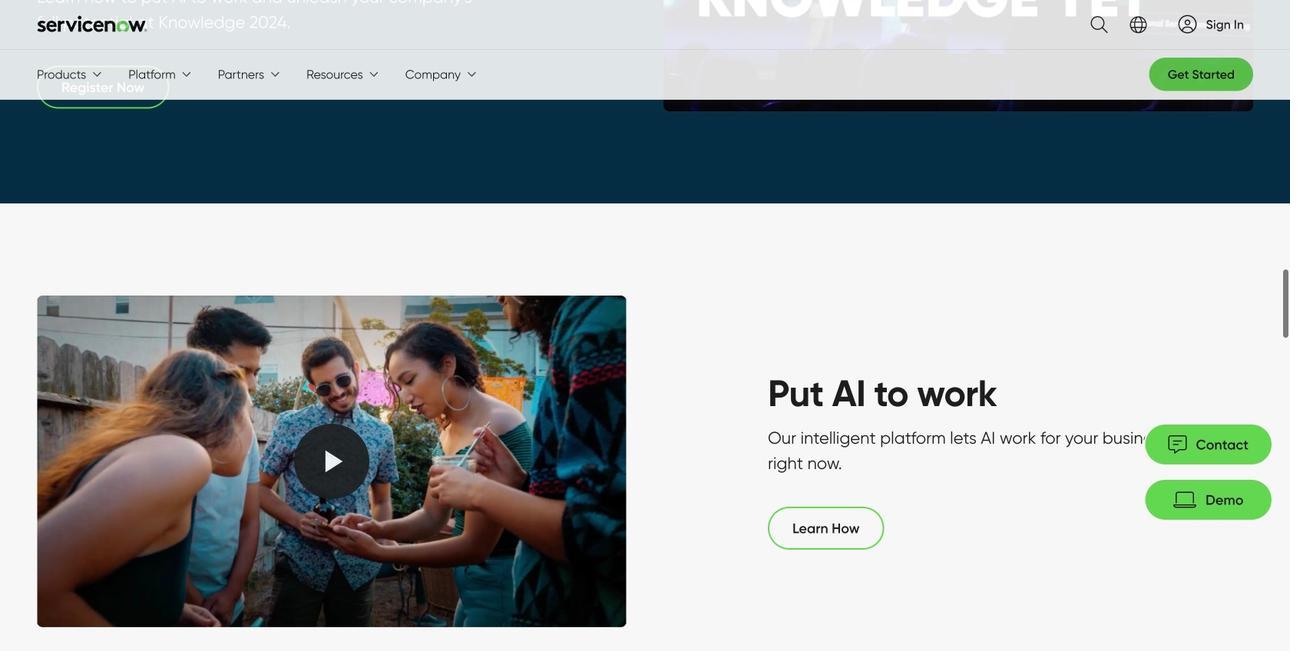 Task type: locate. For each thing, give the bounding box(es) containing it.
arc image
[[1179, 15, 1197, 33]]



Task type: vqa. For each thing, say whether or not it's contained in the screenshot.
arc Image
yes



Task type: describe. For each thing, give the bounding box(es) containing it.
search image
[[1082, 7, 1108, 42]]

servicenow image
[[37, 15, 147, 32]]



